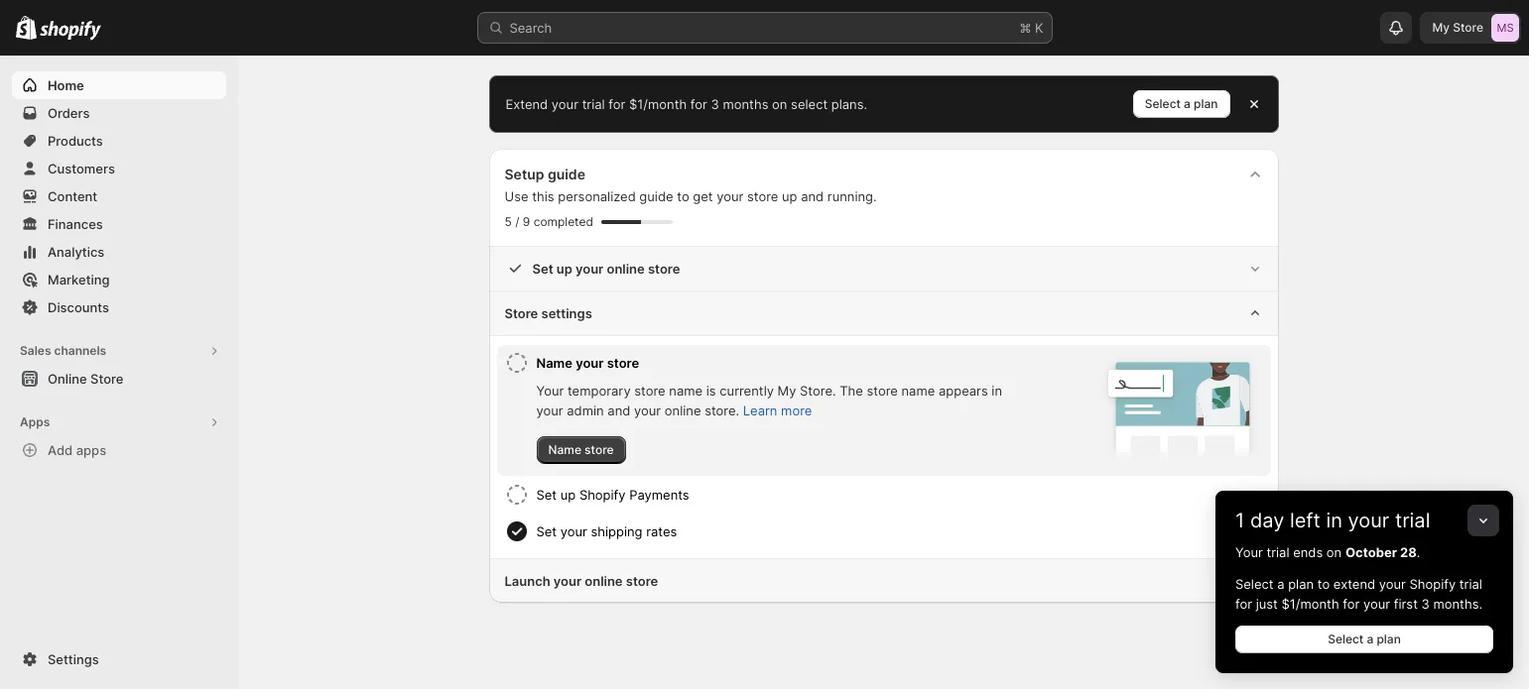Task type: vqa. For each thing, say whether or not it's contained in the screenshot.
enter time text field
no



Task type: locate. For each thing, give the bounding box(es) containing it.
a
[[1184, 96, 1191, 111], [1278, 577, 1285, 593], [1367, 632, 1374, 647]]

1 vertical spatial my
[[778, 383, 797, 399]]

orders link
[[12, 99, 226, 127]]

1 day left in your trial
[[1236, 509, 1431, 533]]

1 vertical spatial guide
[[640, 189, 674, 204]]

online store button
[[0, 365, 238, 393]]

1 vertical spatial select
[[1236, 577, 1274, 593]]

trial right extend
[[582, 96, 605, 112]]

3 left months on the top of page
[[711, 96, 719, 112]]

select a plan inside 1 day left in your trial element
[[1328, 632, 1401, 647]]

1 horizontal spatial $1/month
[[1282, 597, 1340, 612]]

1 horizontal spatial my
[[1433, 20, 1450, 35]]

0 vertical spatial plan
[[1194, 96, 1219, 111]]

for
[[609, 96, 626, 112], [691, 96, 708, 112], [1236, 597, 1253, 612], [1343, 597, 1360, 612]]

1 vertical spatial online
[[665, 403, 701, 419]]

name left appears
[[902, 383, 935, 399]]

$1/month inside select a plan to extend your shopify trial for just $1/month for your first 3 months.
[[1282, 597, 1340, 612]]

your
[[552, 96, 579, 112], [717, 189, 744, 204], [576, 261, 604, 277], [576, 355, 604, 371], [537, 403, 563, 419], [634, 403, 661, 419], [1349, 509, 1390, 533], [561, 524, 588, 540], [554, 574, 582, 590], [1380, 577, 1407, 593], [1364, 597, 1391, 612]]

2 vertical spatial online
[[585, 574, 623, 590]]

1 horizontal spatial plan
[[1289, 577, 1314, 593]]

2 horizontal spatial select
[[1328, 632, 1364, 647]]

0 vertical spatial guide
[[548, 166, 586, 183]]

extend
[[1334, 577, 1376, 593]]

set for set your shipping rates
[[537, 524, 557, 540]]

set up your online store
[[533, 261, 680, 277]]

1 vertical spatial on
[[1327, 545, 1342, 561]]

trial up the 28
[[1396, 509, 1431, 533]]

temporary
[[568, 383, 631, 399]]

shopify inside dropdown button
[[580, 487, 626, 503]]

1 horizontal spatial shopify
[[1410, 577, 1456, 593]]

your left the shipping
[[561, 524, 588, 540]]

$1/month right just
[[1282, 597, 1340, 612]]

name for name store
[[548, 443, 582, 458]]

k
[[1035, 20, 1044, 36]]

and
[[801, 189, 824, 204], [608, 403, 631, 419]]

name down admin
[[548, 443, 582, 458]]

0 horizontal spatial to
[[677, 189, 690, 204]]

up left running.
[[782, 189, 798, 204]]

to
[[677, 189, 690, 204], [1318, 577, 1330, 593]]

learn more link
[[743, 403, 812, 419]]

settings link
[[12, 646, 226, 674]]

your down 'name your store'
[[537, 383, 564, 399]]

your right launch at the bottom left of page
[[554, 574, 582, 590]]

0 vertical spatial set
[[533, 261, 554, 277]]

launch your online store
[[505, 574, 658, 590]]

online
[[48, 371, 87, 387]]

store down rates
[[626, 574, 658, 590]]

0 vertical spatial and
[[801, 189, 824, 204]]

store for online store
[[90, 371, 123, 387]]

your inside your temporary store name is currently my store. the store name appears in your admin and your online store.
[[537, 383, 564, 399]]

1 horizontal spatial 3
[[1422, 597, 1430, 612]]

set up shopify payments
[[537, 487, 690, 503]]

0 horizontal spatial a
[[1184, 96, 1191, 111]]

set up your online store button
[[489, 247, 1279, 291]]

2 vertical spatial a
[[1367, 632, 1374, 647]]

name right mark name your store as done image in the left of the page
[[537, 355, 573, 371]]

0 vertical spatial your
[[537, 383, 564, 399]]

shopify up set your shipping rates
[[580, 487, 626, 503]]

store inside dropdown button
[[648, 261, 680, 277]]

your right 'get'
[[717, 189, 744, 204]]

my store image
[[1492, 14, 1520, 42]]

currently
[[720, 383, 774, 399]]

1 horizontal spatial name
[[902, 383, 935, 399]]

store
[[747, 189, 779, 204], [648, 261, 680, 277], [607, 355, 639, 371], [635, 383, 666, 399], [867, 383, 898, 399], [585, 443, 614, 458], [626, 574, 658, 590]]

on right ends
[[1327, 545, 1342, 561]]

1 vertical spatial 3
[[1422, 597, 1430, 612]]

2 vertical spatial store
[[90, 371, 123, 387]]

marketing
[[48, 272, 110, 288]]

2 vertical spatial up
[[561, 487, 576, 503]]

store down use this personalized guide to get your store up and running.
[[648, 261, 680, 277]]

1 horizontal spatial on
[[1327, 545, 1342, 561]]

my left 'my store' image
[[1433, 20, 1450, 35]]

guide left 'get'
[[640, 189, 674, 204]]

2 vertical spatial set
[[537, 524, 557, 540]]

shopify
[[580, 487, 626, 503], [1410, 577, 1456, 593]]

learn
[[743, 403, 778, 419]]

3 right first
[[1422, 597, 1430, 612]]

select a plan
[[1145, 96, 1219, 111], [1328, 632, 1401, 647]]

0 horizontal spatial store
[[90, 371, 123, 387]]

up up "settings"
[[557, 261, 573, 277]]

2 horizontal spatial a
[[1367, 632, 1374, 647]]

set right the mark set up shopify payments as done image on the left bottom
[[537, 487, 557, 503]]

search
[[510, 20, 552, 36]]

online inside dropdown button
[[607, 261, 645, 277]]

set up store settings
[[533, 261, 554, 277]]

guide
[[548, 166, 586, 183], [640, 189, 674, 204]]

0 vertical spatial my
[[1433, 20, 1450, 35]]

0 vertical spatial 3
[[711, 96, 719, 112]]

shopify up the months.
[[1410, 577, 1456, 593]]

0 vertical spatial select
[[1145, 96, 1181, 111]]

select a plan link inside 1 day left in your trial element
[[1236, 626, 1494, 654]]

1 vertical spatial store
[[505, 306, 538, 322]]

1 vertical spatial a
[[1278, 577, 1285, 593]]

1 vertical spatial to
[[1318, 577, 1330, 593]]

online inside your temporary store name is currently my store. the store name appears in your admin and your online store.
[[665, 403, 701, 419]]

0 vertical spatial in
[[992, 383, 1003, 399]]

name
[[537, 355, 573, 371], [548, 443, 582, 458]]

store
[[1454, 20, 1484, 35], [505, 306, 538, 322], [90, 371, 123, 387]]

select a plan to extend your shopify trial for just $1/month for your first 3 months.
[[1236, 577, 1483, 612]]

trial
[[582, 96, 605, 112], [1396, 509, 1431, 533], [1267, 545, 1290, 561], [1460, 577, 1483, 593]]

your inside dropdown button
[[576, 355, 604, 371]]

online down the personalized
[[607, 261, 645, 277]]

up
[[782, 189, 798, 204], [557, 261, 573, 277], [561, 487, 576, 503]]

guide up this
[[548, 166, 586, 183]]

1 vertical spatial plan
[[1289, 577, 1314, 593]]

in right appears
[[992, 383, 1003, 399]]

0 vertical spatial $1/month
[[629, 96, 687, 112]]

apps
[[20, 415, 50, 430]]

online down set your shipping rates
[[585, 574, 623, 590]]

store inside button
[[90, 371, 123, 387]]

the
[[840, 383, 863, 399]]

trial up the months.
[[1460, 577, 1483, 593]]

1 vertical spatial and
[[608, 403, 631, 419]]

store right temporary
[[635, 383, 666, 399]]

/
[[515, 214, 520, 229]]

1 horizontal spatial select a plan link
[[1236, 626, 1494, 654]]

personalized
[[558, 189, 636, 204]]

finances link
[[12, 210, 226, 238]]

1 vertical spatial shopify
[[1410, 577, 1456, 593]]

0 vertical spatial store
[[1454, 20, 1484, 35]]

5
[[505, 214, 512, 229]]

1 horizontal spatial guide
[[640, 189, 674, 204]]

your left admin
[[537, 403, 563, 419]]

1 horizontal spatial select
[[1236, 577, 1274, 593]]

0 vertical spatial select a plan
[[1145, 96, 1219, 111]]

my up learn more in the bottom of the page
[[778, 383, 797, 399]]

your
[[537, 383, 564, 399], [1236, 545, 1263, 561]]

settings
[[542, 306, 592, 322]]

0 vertical spatial select a plan link
[[1133, 90, 1230, 118]]

on left select
[[772, 96, 788, 112]]

2 horizontal spatial store
[[1454, 20, 1484, 35]]

sales channels
[[20, 343, 106, 358]]

use
[[505, 189, 529, 204]]

2 vertical spatial plan
[[1377, 632, 1401, 647]]

1 horizontal spatial a
[[1278, 577, 1285, 593]]

for down the extend
[[1343, 597, 1360, 612]]

my
[[1433, 20, 1450, 35], [778, 383, 797, 399]]

0 horizontal spatial plan
[[1194, 96, 1219, 111]]

in inside dropdown button
[[1327, 509, 1343, 533]]

plan
[[1194, 96, 1219, 111], [1289, 577, 1314, 593], [1377, 632, 1401, 647]]

shipping
[[591, 524, 643, 540]]

0 vertical spatial on
[[772, 96, 788, 112]]

on
[[772, 96, 788, 112], [1327, 545, 1342, 561]]

0 horizontal spatial select
[[1145, 96, 1181, 111]]

your down 1
[[1236, 545, 1263, 561]]

products
[[48, 133, 103, 149]]

mark set up shopify payments as done image
[[505, 483, 529, 507]]

1 horizontal spatial in
[[1327, 509, 1343, 533]]

select a plan for 'select a plan' link within the 1 day left in your trial element
[[1328, 632, 1401, 647]]

1 vertical spatial select a plan
[[1328, 632, 1401, 647]]

online left store.
[[665, 403, 701, 419]]

name left the 'is'
[[669, 383, 703, 399]]

0 horizontal spatial your
[[537, 383, 564, 399]]

1 vertical spatial up
[[557, 261, 573, 277]]

28
[[1401, 545, 1417, 561]]

0 vertical spatial shopify
[[580, 487, 626, 503]]

0 horizontal spatial on
[[772, 96, 788, 112]]

marketing link
[[12, 266, 226, 294]]

1 horizontal spatial to
[[1318, 577, 1330, 593]]

day
[[1251, 509, 1285, 533]]

get
[[693, 189, 713, 204]]

up down name store link
[[561, 487, 576, 503]]

1 horizontal spatial your
[[1236, 545, 1263, 561]]

trial inside select a plan to extend your shopify trial for just $1/month for your first 3 months.
[[1460, 577, 1483, 593]]

0 vertical spatial a
[[1184, 96, 1191, 111]]

0 horizontal spatial name
[[669, 383, 703, 399]]

1 vertical spatial name
[[548, 443, 582, 458]]

apps
[[76, 443, 106, 459]]

plan inside select a plan to extend your shopify trial for just $1/month for your first 3 months.
[[1289, 577, 1314, 593]]

select inside select a plan to extend your shopify trial for just $1/month for your first 3 months.
[[1236, 577, 1274, 593]]

0 horizontal spatial select a plan
[[1145, 96, 1219, 111]]

to left the extend
[[1318, 577, 1330, 593]]

store left "settings"
[[505, 306, 538, 322]]

1 vertical spatial $1/month
[[1282, 597, 1340, 612]]

name inside dropdown button
[[537, 355, 573, 371]]

online
[[607, 261, 645, 277], [665, 403, 701, 419], [585, 574, 623, 590]]

1 vertical spatial set
[[537, 487, 557, 503]]

store left 'my store' image
[[1454, 20, 1484, 35]]

9
[[523, 214, 530, 229]]

1 horizontal spatial store
[[505, 306, 538, 322]]

1 vertical spatial your
[[1236, 545, 1263, 561]]

store down "sales channels" button
[[90, 371, 123, 387]]

$1/month
[[629, 96, 687, 112], [1282, 597, 1340, 612]]

and inside your temporary store name is currently my store. the store name appears in your admin and your online store.
[[608, 403, 631, 419]]

your right admin
[[634, 403, 661, 419]]

running.
[[828, 189, 877, 204]]

add
[[48, 443, 73, 459]]

0 horizontal spatial my
[[778, 383, 797, 399]]

in
[[992, 383, 1003, 399], [1327, 509, 1343, 533]]

1 vertical spatial in
[[1327, 509, 1343, 533]]

1 horizontal spatial and
[[801, 189, 824, 204]]

1 horizontal spatial select a plan
[[1328, 632, 1401, 647]]

set up launch at the bottom left of page
[[537, 524, 557, 540]]

shopify image
[[40, 21, 101, 40]]

up for set up shopify payments
[[561, 487, 576, 503]]

0 horizontal spatial and
[[608, 403, 631, 419]]

apps button
[[12, 409, 226, 437]]

0 vertical spatial name
[[537, 355, 573, 371]]

up for set up your online store
[[557, 261, 573, 277]]

0 horizontal spatial shopify
[[580, 487, 626, 503]]

your for your trial ends on october 28 .
[[1236, 545, 1263, 561]]

in right the 'left'
[[1327, 509, 1343, 533]]

and left running.
[[801, 189, 824, 204]]

$1/month left months on the top of page
[[629, 96, 687, 112]]

0 vertical spatial to
[[677, 189, 690, 204]]

1 vertical spatial select a plan link
[[1236, 626, 1494, 654]]

your up temporary
[[576, 355, 604, 371]]

0 horizontal spatial in
[[992, 383, 1003, 399]]

store up temporary
[[607, 355, 639, 371]]

store right the the at right
[[867, 383, 898, 399]]

select
[[1145, 96, 1181, 111], [1236, 577, 1274, 593], [1328, 632, 1364, 647]]

store inside dropdown button
[[505, 306, 538, 322]]

2 horizontal spatial plan
[[1377, 632, 1401, 647]]

and down temporary
[[608, 403, 631, 419]]

0 vertical spatial online
[[607, 261, 645, 277]]

to left 'get'
[[677, 189, 690, 204]]

sales
[[20, 343, 51, 358]]

your up first
[[1380, 577, 1407, 593]]

online store link
[[12, 365, 226, 393]]



Task type: describe. For each thing, give the bounding box(es) containing it.
store inside dropdown button
[[626, 574, 658, 590]]

0 horizontal spatial guide
[[548, 166, 586, 183]]

set for set up your online store
[[533, 261, 554, 277]]

completed
[[534, 214, 593, 229]]

⌘ k
[[1020, 20, 1044, 36]]

payments
[[630, 487, 690, 503]]

online store
[[48, 371, 123, 387]]

select a plan for 'select a plan' link to the left
[[1145, 96, 1219, 111]]

your inside dropdown button
[[554, 574, 582, 590]]

5 / 9 completed
[[505, 214, 593, 229]]

sales channels button
[[12, 338, 226, 365]]

more
[[781, 403, 812, 419]]

your up "settings"
[[576, 261, 604, 277]]

3 inside select a plan to extend your shopify trial for just $1/month for your first 3 months.
[[1422, 597, 1430, 612]]

appears
[[939, 383, 988, 399]]

your trial ends on october 28 .
[[1236, 545, 1421, 561]]

for right extend
[[609, 96, 626, 112]]

name store
[[548, 443, 614, 458]]

ends
[[1294, 545, 1323, 561]]

months
[[723, 96, 769, 112]]

products link
[[12, 127, 226, 155]]

your up october
[[1349, 509, 1390, 533]]

0 vertical spatial up
[[782, 189, 798, 204]]

first
[[1394, 597, 1418, 612]]

store.
[[705, 403, 740, 419]]

launch
[[505, 574, 551, 590]]

setup guide
[[505, 166, 586, 183]]

set your shipping rates
[[537, 524, 677, 540]]

on inside 1 day left in your trial element
[[1327, 545, 1342, 561]]

extend
[[506, 96, 548, 112]]

content
[[48, 189, 97, 204]]

plan for 'select a plan' link to the left
[[1194, 96, 1219, 111]]

analytics
[[48, 244, 105, 260]]

use this personalized guide to get your store up and running.
[[505, 189, 877, 204]]

set up shopify payments button
[[537, 477, 1263, 513]]

set for set up shopify payments
[[537, 487, 557, 503]]

shopify inside select a plan to extend your shopify trial for just $1/month for your first 3 months.
[[1410, 577, 1456, 593]]

set your shipping rates button
[[537, 514, 1263, 550]]

⌘
[[1020, 20, 1032, 36]]

online inside dropdown button
[[585, 574, 623, 590]]

add apps button
[[12, 437, 226, 465]]

store settings button
[[489, 292, 1279, 337]]

finances
[[48, 216, 103, 232]]

to inside select a plan to extend your shopify trial for just $1/month for your first 3 months.
[[1318, 577, 1330, 593]]

trial inside 1 day left in your trial dropdown button
[[1396, 509, 1431, 533]]

store for my store
[[1454, 20, 1484, 35]]

1 day left in your trial button
[[1216, 491, 1514, 533]]

is
[[707, 383, 716, 399]]

in inside your temporary store name is currently my store. the store name appears in your admin and your online store.
[[992, 383, 1003, 399]]

months.
[[1434, 597, 1483, 612]]

orders
[[48, 105, 90, 121]]

mark name your store as done image
[[505, 351, 529, 375]]

.
[[1417, 545, 1421, 561]]

name your store
[[537, 355, 639, 371]]

home
[[48, 77, 84, 93]]

extend your trial for $1/month for 3 months on select plans.
[[506, 96, 868, 112]]

your left first
[[1364, 597, 1391, 612]]

content link
[[12, 183, 226, 210]]

0 horizontal spatial $1/month
[[629, 96, 687, 112]]

store down admin
[[585, 443, 614, 458]]

store inside dropdown button
[[607, 355, 639, 371]]

my inside your temporary store name is currently my store. the store name appears in your admin and your online store.
[[778, 383, 797, 399]]

channels
[[54, 343, 106, 358]]

launch your online store button
[[489, 560, 1279, 604]]

home link
[[12, 71, 226, 99]]

name store link
[[537, 437, 626, 465]]

my store
[[1433, 20, 1484, 35]]

plan for 'select a plan' link within the 1 day left in your trial element
[[1377, 632, 1401, 647]]

settings
[[48, 652, 99, 668]]

your right extend
[[552, 96, 579, 112]]

analytics link
[[12, 238, 226, 266]]

customers link
[[12, 155, 226, 183]]

october
[[1346, 545, 1398, 561]]

1 name from the left
[[669, 383, 703, 399]]

for left just
[[1236, 597, 1253, 612]]

just
[[1256, 597, 1278, 612]]

name your store button
[[537, 345, 1009, 381]]

0 horizontal spatial 3
[[711, 96, 719, 112]]

2 vertical spatial select
[[1328, 632, 1364, 647]]

learn more
[[743, 403, 812, 419]]

admin
[[567, 403, 604, 419]]

1 day left in your trial element
[[1216, 543, 1514, 674]]

your for your temporary store name is currently my store. the store name appears in your admin and your online store.
[[537, 383, 564, 399]]

for left months on the top of page
[[691, 96, 708, 112]]

1
[[1236, 509, 1245, 533]]

select
[[791, 96, 828, 112]]

discounts
[[48, 300, 109, 316]]

this
[[532, 189, 555, 204]]

0 horizontal spatial select a plan link
[[1133, 90, 1230, 118]]

trial left ends
[[1267, 545, 1290, 561]]

left
[[1290, 509, 1321, 533]]

store.
[[800, 383, 836, 399]]

your temporary store name is currently my store. the store name appears in your admin and your online store.
[[537, 383, 1003, 419]]

2 name from the left
[[902, 383, 935, 399]]

name your store element
[[537, 381, 1009, 465]]

store settings
[[505, 306, 592, 322]]

rates
[[646, 524, 677, 540]]

setup
[[505, 166, 544, 183]]

a inside select a plan to extend your shopify trial for just $1/month for your first 3 months.
[[1278, 577, 1285, 593]]

customers
[[48, 161, 115, 177]]

discounts link
[[12, 294, 226, 322]]

shopify image
[[16, 16, 37, 40]]

add apps
[[48, 443, 106, 459]]

name for name your store
[[537, 355, 573, 371]]

store right 'get'
[[747, 189, 779, 204]]



